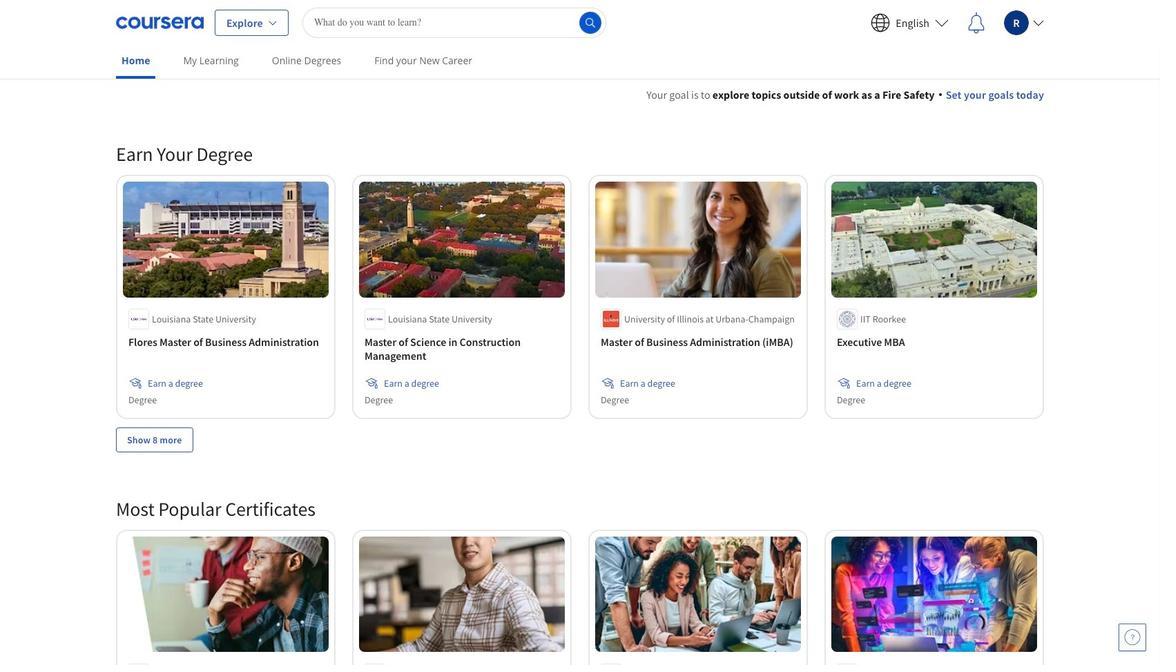 Task type: vqa. For each thing, say whether or not it's contained in the screenshot.
the Get in Google Analytics Dashboard: What It Is And How To Get Started
no



Task type: describe. For each thing, give the bounding box(es) containing it.
most popular certificates collection element
[[108, 474, 1053, 665]]

help center image
[[1125, 629, 1141, 646]]

What do you want to learn? text field
[[303, 7, 607, 38]]

earn your degree collection element
[[108, 120, 1053, 474]]



Task type: locate. For each thing, give the bounding box(es) containing it.
main content
[[0, 70, 1161, 665]]

coursera image
[[116, 11, 204, 34]]

None search field
[[303, 7, 607, 38]]



